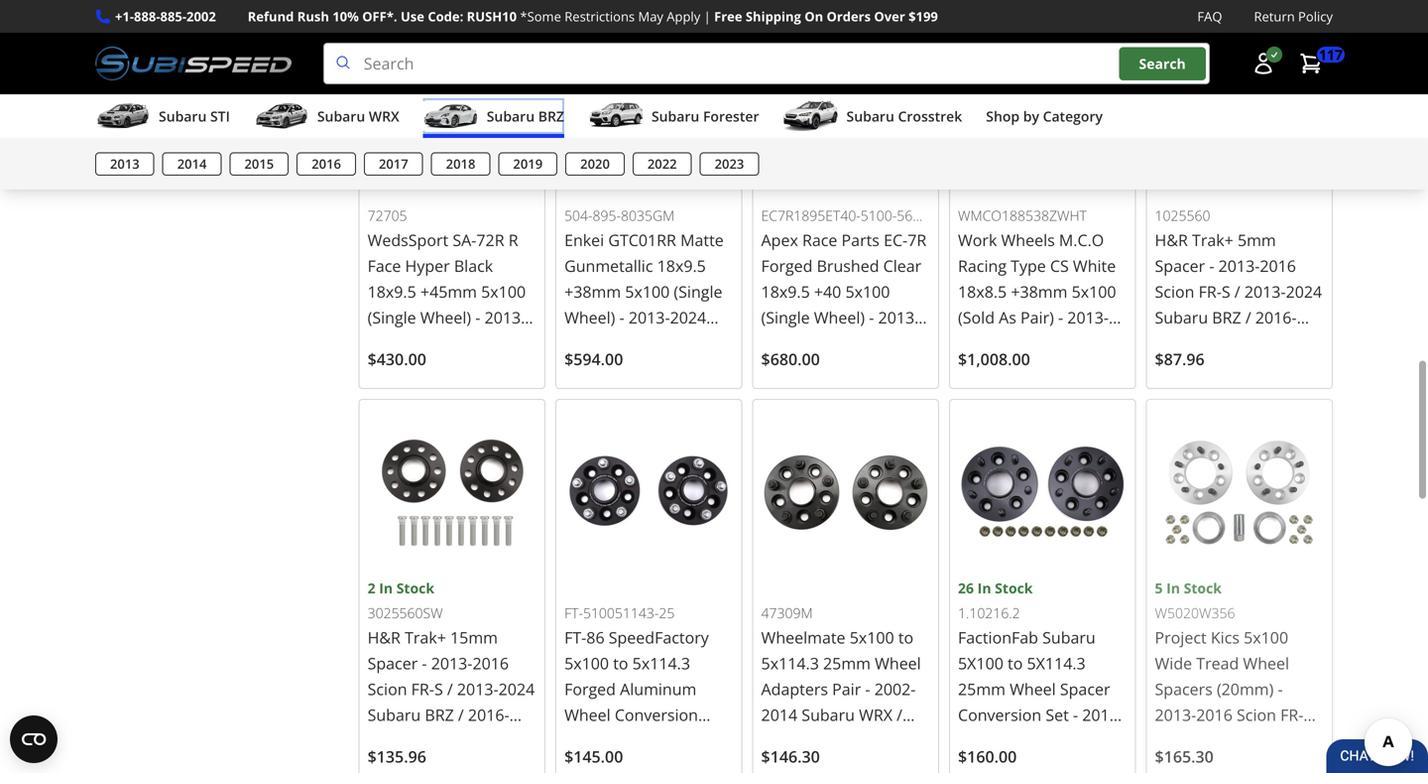 Task type: locate. For each thing, give the bounding box(es) containing it.
in right 5 on the right bottom
[[1167, 578, 1181, 597]]

wheel) inside "apex race parts ec-7r forged brushed clear 18x9.5 +40 5x100 (single wheel) - 2013- 2024 subaru brz / scion fr-s / toyota gr86 / 2014-2018 subaru forester"
[[814, 307, 865, 328]]

apex
[[762, 229, 799, 251]]

scion inside ft-510051143-25 ft-86 speedfactory 5x100 to 5x114.3 forged aluminum wheel conversion spacers - 2013-2016 scion fr-s / 2013
[[565, 756, 604, 773]]

3 wheel) from the left
[[565, 307, 616, 328]]

as
[[999, 307, 1017, 328]]

+45mm
[[421, 281, 477, 302]]

fr- down +40
[[805, 358, 828, 380]]

0 vertical spatial forged
[[762, 255, 813, 276]]

subaru brz element
[[0, 138, 1429, 190]]

0 horizontal spatial 18x9.5
[[368, 281, 417, 302]]

enkei gtc01rr matte gunmetallic 18x9.5 +38mm 5x100 (single wheel) - 2013-2024 subaru brz / scion fr- s / toyota gr86 / 2014-2018 subaru forester
[[565, 229, 732, 431]]

+38mm up "pair)"
[[1012, 281, 1068, 302]]

stock inside 2 in stock 3025560sw
[[397, 578, 435, 597]]

5x100 inside work wheels m.c.o racing type cs white 18x8.5 +38mm 5x100 (sold as pair) - 2013- 2024 subaru brz / scion fr-s / toyota gr86 / 2014-2018 subaru forester
[[1072, 281, 1117, 302]]

2 horizontal spatial 2016
[[803, 730, 839, 751]]

0 horizontal spatial (single
[[368, 307, 416, 328]]

stock inside 26 in stock 1.10216.2
[[995, 578, 1033, 597]]

brz right $1,008.00
[[1056, 332, 1086, 354]]

2022
[[648, 155, 677, 173]]

2018 inside enkei gtc01rr matte gunmetallic 18x9.5 +38mm 5x100 (single wheel) - 2013-2024 subaru brz / scion fr- s / toyota gr86 / 2014-2018 subaru forester
[[606, 384, 642, 405]]

brz up 2019 in the top of the page
[[539, 107, 565, 126]]

2 wheel) from the left
[[814, 307, 865, 328]]

shop
[[987, 107, 1020, 126], [285, 149, 318, 168]]

1 horizontal spatial wheel)
[[565, 307, 616, 328]]

117 button
[[1290, 44, 1346, 83]]

0 vertical spatial wheel
[[875, 652, 922, 674]]

ft-
[[565, 604, 583, 622], [565, 627, 587, 648]]

forester down $680.00
[[819, 410, 881, 431]]

0 horizontal spatial wheel)
[[421, 307, 471, 328]]

18x9.5 inside wedssport sa-72r r face hyper black 18x9.5 +45mm 5x100 (single wheel) - 2013- 2024 subaru brz / scion fr-s / toyota gr86 / 2014-2018 subaru forester
[[368, 281, 417, 302]]

0 vertical spatial ft-
[[565, 604, 583, 622]]

0 vertical spatial shop
[[987, 107, 1020, 126]]

(single down matte
[[674, 281, 723, 302]]

2019, subaru, brz
[[131, 148, 269, 169]]

(single inside wedssport sa-72r r face hyper black 18x9.5 +45mm 5x100 (single wheel) - 2013- 2024 subaru brz / scion fr-s / toyota gr86 / 2014-2018 subaru forester
[[368, 307, 416, 328]]

3 stock from the left
[[1184, 578, 1222, 597]]

in for $165.30
[[1167, 578, 1181, 597]]

18x9.5 down matte
[[658, 255, 706, 276]]

gr86 down $680.00
[[762, 384, 801, 405]]

1 horizontal spatial (single
[[674, 281, 723, 302]]

18x9.5 inside "apex race parts ec-7r forged brushed clear 18x9.5 +40 5x100 (single wheel) - 2013- 2024 subaru brz / scion fr-s / toyota gr86 / 2014-2018 subaru forester"
[[762, 281, 810, 302]]

fr- inside wedssport sa-72r r face hyper black 18x9.5 +45mm 5x100 (single wheel) - 2013- 2024 subaru brz / scion fr-s / toyota gr86 / 2014-2018 subaru forester
[[411, 358, 435, 380]]

gr86 down $1,008.00
[[959, 384, 998, 405]]

0 horizontal spatial forged
[[565, 678, 616, 700]]

gr86 right $594.00
[[642, 358, 681, 380]]

ft-86 speedfactory 5x100 to 5x114.3 forged aluminum wheel conversion spacers - 2013-2016 scion fr-s / 2013-2020 subaru brz / 2017-2019 toyota 86 image
[[565, 408, 734, 577]]

1 horizontal spatial stock
[[995, 578, 1033, 597]]

5x100 up 25mm
[[850, 627, 895, 648]]

72r
[[477, 229, 505, 251]]

shop left the now
[[285, 149, 318, 168]]

1 horizontal spatial to
[[899, 627, 914, 648]]

2 toyota from the left
[[851, 358, 902, 380]]

0 vertical spatial 2014
[[177, 155, 207, 173]]

1 vertical spatial wrx
[[859, 704, 893, 725]]

h&r trak+ 5mm spacer - 2013-2016 scion fr-s / 2013-2024 subaru brz / 2016-2021 crosstrek / 1999-2018 forester / 1999-2024 impreza / 2017-2020 toyota 86 / 2022-2024 gr86 image
[[1156, 10, 1325, 180]]

2013- inside enkei gtc01rr matte gunmetallic 18x9.5 +38mm 5x100 (single wheel) - 2013-2024 subaru brz / scion fr- s / toyota gr86 / 2014-2018 subaru forester
[[629, 307, 670, 328]]

shop inside dropdown button
[[987, 107, 1020, 126]]

18x9.5
[[658, 255, 706, 276], [368, 281, 417, 302], [762, 281, 810, 302]]

1 2014- from the left
[[421, 384, 463, 405]]

- right pair
[[866, 678, 871, 700]]

5x100
[[481, 281, 526, 302], [846, 281, 891, 302], [625, 281, 670, 302], [1072, 281, 1117, 302], [850, 627, 895, 648], [565, 652, 609, 674]]

subaru brz button
[[423, 98, 565, 138]]

0 vertical spatial to
[[899, 627, 914, 648]]

- down brushed
[[869, 307, 875, 328]]

forester inside enkei gtc01rr matte gunmetallic 18x9.5 +38mm 5x100 (single wheel) - 2013-2024 subaru brz / scion fr- s / toyota gr86 / 2014-2018 subaru forester
[[565, 410, 626, 431]]

in for $160.00
[[978, 578, 992, 597]]

ft- down 510051143- at the left of page
[[565, 627, 587, 648]]

0 horizontal spatial 2014
[[177, 155, 207, 173]]

1 +38mm from the left
[[565, 281, 621, 302]]

1 horizontal spatial +38mm
[[1012, 281, 1068, 302]]

5 in stock w5020w356
[[1156, 578, 1236, 622]]

561-
[[897, 206, 926, 225]]

2024 inside 47309m wheelmate 5x100 to 5x114.3 25mm wheel adapters pair - 2002- 2014 subaru wrx / 2013-2016 scion fr-s / 2013-2024 subar
[[803, 756, 839, 773]]

1 horizontal spatial wrx
[[859, 704, 893, 725]]

5x100 down black
[[481, 281, 526, 302]]

subispeed logo image
[[95, 43, 291, 84]]

- right spacers at bottom left
[[627, 730, 632, 751]]

fr- down +45mm at the left top of the page
[[411, 358, 435, 380]]

5x114.3 down speedfactory at the bottom of page
[[633, 652, 691, 674]]

1 vertical spatial forged
[[565, 678, 616, 700]]

0 horizontal spatial 2016
[[312, 155, 341, 173]]

gr86
[[642, 358, 681, 380], [368, 384, 407, 405], [762, 384, 801, 405], [959, 384, 998, 405]]

brz down brushed
[[859, 332, 889, 354]]

4 2014- from the left
[[1012, 384, 1054, 405]]

to up the 2002-
[[899, 627, 914, 648]]

brushed
[[817, 255, 880, 276]]

- inside work wheels m.c.o racing type cs white 18x8.5 +38mm 5x100 (sold as pair) - 2013- 2024 subaru brz / scion fr-s / toyota gr86 / 2014-2018 subaru forester
[[1059, 307, 1064, 328]]

forester down $594.00
[[565, 410, 626, 431]]

2018 inside "apex race parts ec-7r forged brushed clear 18x9.5 +40 5x100 (single wheel) - 2013- 2024 subaru brz / scion fr-s / toyota gr86 / 2014-2018 subaru forester"
[[857, 384, 893, 405]]

0 horizontal spatial +38mm
[[565, 281, 621, 302]]

2014
[[177, 155, 207, 173], [762, 704, 798, 725]]

+38mm
[[565, 281, 621, 302], [1012, 281, 1068, 302]]

0 vertical spatial wrx
[[369, 107, 400, 126]]

wheel) down +45mm at the left top of the page
[[421, 307, 471, 328]]

2020
[[581, 155, 610, 173]]

s
[[435, 358, 443, 380], [828, 358, 837, 380], [565, 358, 573, 380], [1025, 358, 1034, 380], [910, 730, 919, 751], [632, 756, 640, 773]]

button image
[[1252, 52, 1276, 76]]

apex race parts ec-7r forged brushed clear 18x9.5 +40 5x100 (single wheel) - 2013-2024 subaru brz / scion fr-s / toyota gr86 / 2014-2018 subaru forester image
[[762, 10, 931, 180]]

2023 button
[[700, 152, 759, 175]]

7r
[[908, 229, 927, 251]]

- inside enkei gtc01rr matte gunmetallic 18x9.5 +38mm 5x100 (single wheel) - 2013-2024 subaru brz / scion fr- s / toyota gr86 / 2014-2018 subaru forester
[[620, 307, 625, 328]]

/ inside ft-510051143-25 ft-86 speedfactory 5x100 to 5x114.3 forged aluminum wheel conversion spacers - 2013-2016 scion fr-s / 2013
[[644, 756, 650, 773]]

wedssport
[[368, 229, 449, 251]]

5x100 down white
[[1072, 281, 1117, 302]]

toyota inside work wheels m.c.o racing type cs white 18x8.5 +38mm 5x100 (sold as pair) - 2013- 2024 subaru brz / scion fr-s / toyota gr86 / 2014-2018 subaru forester
[[1048, 358, 1098, 380]]

2 horizontal spatial 18x9.5
[[762, 281, 810, 302]]

2016 inside ft-510051143-25 ft-86 speedfactory 5x100 to 5x114.3 forged aluminum wheel conversion spacers - 2013-2016 scion fr-s / 2013
[[677, 730, 714, 751]]

2 +38mm from the left
[[1012, 281, 1068, 302]]

0 horizontal spatial shop
[[285, 149, 318, 168]]

5
[[1156, 578, 1164, 597]]

a subaru wrx thumbnail image image
[[254, 101, 309, 131]]

2 2014- from the left
[[815, 384, 857, 405]]

forged inside ft-510051143-25 ft-86 speedfactory 5x100 to 5x114.3 forged aluminum wheel conversion spacers - 2013-2016 scion fr-s / 2013
[[565, 678, 616, 700]]

1 vertical spatial to
[[613, 652, 629, 674]]

forester down $1,008.00
[[1016, 410, 1078, 431]]

1 wheel) from the left
[[421, 307, 471, 328]]

2019
[[513, 155, 543, 173]]

fr- down as
[[1002, 358, 1025, 380]]

1 vertical spatial wheel
[[565, 704, 611, 725]]

fr- left $680.00
[[709, 332, 732, 354]]

2013-
[[485, 307, 526, 328], [879, 307, 920, 328], [629, 307, 670, 328], [1068, 307, 1109, 328], [762, 730, 803, 751], [636, 730, 677, 751], [762, 756, 803, 773]]

0 horizontal spatial 5x114.3
[[633, 652, 691, 674]]

wrx down the 2002-
[[859, 704, 893, 725]]

wheel up spacers at bottom left
[[565, 704, 611, 725]]

| left free
[[704, 7, 711, 25]]

1 horizontal spatial forged
[[762, 255, 813, 276]]

2016 button
[[297, 152, 356, 175]]

2014- down $680.00
[[815, 384, 857, 405]]

search input field
[[323, 43, 1211, 84]]

18x9.5 down face
[[368, 281, 417, 302]]

2 horizontal spatial stock
[[1184, 578, 1222, 597]]

fr- down the 2002-
[[887, 730, 910, 751]]

5x100 down 86
[[565, 652, 609, 674]]

wheel up the 2002-
[[875, 652, 922, 674]]

in right 2
[[379, 578, 393, 597]]

2024 inside work wheels m.c.o racing type cs white 18x8.5 +38mm 5x100 (sold as pair) - 2013- 2024 subaru brz / scion fr-s / toyota gr86 / 2014-2018 subaru forester
[[959, 332, 995, 354]]

apex race parts ec-7r forged brushed clear 18x9.5 +40 5x100 (single wheel) - 2013- 2024 subaru brz / scion fr-s / toyota gr86 / 2014-2018 subaru forester
[[762, 229, 927, 431]]

18x9.5 left +40
[[762, 281, 810, 302]]

2016 inside 47309m wheelmate 5x100 to 5x114.3 25mm wheel adapters pair - 2002- 2014 subaru wrx / 2013-2016 scion fr-s / 2013-2024 subar
[[803, 730, 839, 751]]

5x100 down gunmetallic
[[625, 281, 670, 302]]

2020 button
[[566, 152, 625, 175]]

stock for $160.00
[[995, 578, 1033, 597]]

subaru,
[[176, 148, 235, 169]]

(single
[[674, 281, 723, 302], [368, 307, 416, 328], [762, 307, 810, 328]]

stock for $135.96
[[397, 578, 435, 597]]

(single up $680.00
[[762, 307, 810, 328]]

stock for $165.30
[[1184, 578, 1222, 597]]

- inside 47309m wheelmate 5x100 to 5x114.3 25mm wheel adapters pair - 2002- 2014 subaru wrx / 2013-2016 scion fr-s / 2013-2024 subar
[[866, 678, 871, 700]]

2016 down pair
[[803, 730, 839, 751]]

in inside 5 in stock w5020w356
[[1167, 578, 1181, 597]]

$1,008.00
[[959, 348, 1031, 370]]

(single up $430.00
[[368, 307, 416, 328]]

- inside ft-510051143-25 ft-86 speedfactory 5x100 to 5x114.3 forged aluminum wheel conversion spacers - 2013-2016 scion fr-s / 2013
[[627, 730, 632, 751]]

2016 for wheelmate 5x100 to 5x114.3 25mm wheel adapters pair - 2002- 2014 subaru wrx / 2013-2016 scion fr-s / 2013-2024 subar
[[803, 730, 839, 751]]

2013- inside work wheels m.c.o racing type cs white 18x8.5 +38mm 5x100 (sold as pair) - 2013- 2024 subaru brz / scion fr-s / toyota gr86 / 2014-2018 subaru forester
[[1068, 307, 1109, 328]]

a subaru sti thumbnail image image
[[95, 101, 151, 131]]

work
[[959, 229, 998, 251]]

2014 inside dropdown button
[[177, 155, 207, 173]]

ft- left 25
[[565, 604, 583, 622]]

1 vertical spatial 2014
[[762, 704, 798, 725]]

forged up spacers at bottom left
[[565, 678, 616, 700]]

r
[[509, 229, 519, 251]]

faq link
[[1198, 6, 1223, 27]]

26
[[959, 578, 974, 597]]

in
[[379, 578, 393, 597], [978, 578, 992, 597], [1167, 578, 1181, 597]]

(single inside enkei gtc01rr matte gunmetallic 18x9.5 +38mm 5x100 (single wheel) - 2013-2024 subaru brz / scion fr- s / toyota gr86 / 2014-2018 subaru forester
[[674, 281, 723, 302]]

2014-
[[421, 384, 463, 405], [815, 384, 857, 405], [565, 384, 606, 405], [1012, 384, 1054, 405]]

2 in from the left
[[978, 578, 992, 597]]

forester inside subaru forester dropdown button
[[703, 107, 760, 126]]

2016 down conversion
[[677, 730, 714, 751]]

forester inside work wheels m.c.o racing type cs white 18x8.5 +38mm 5x100 (sold as pair) - 2013- 2024 subaru brz / scion fr-s / toyota gr86 / 2014-2018 subaru forester
[[1016, 410, 1078, 431]]

search
[[1140, 54, 1187, 73]]

a subaru brz thumbnail image image
[[423, 101, 479, 131]]

fr- inside 47309m wheelmate 5x100 to 5x114.3 25mm wheel adapters pair - 2002- 2014 subaru wrx / 2013-2016 scion fr-s / 2013-2024 subar
[[887, 730, 910, 751]]

enkei
[[565, 229, 605, 251]]

forester down $430.00
[[425, 410, 487, 431]]

$199
[[909, 7, 939, 25]]

1 horizontal spatial shop
[[987, 107, 1020, 126]]

1 horizontal spatial |
[[704, 7, 711, 25]]

wheels
[[1002, 229, 1056, 251]]

18x9.5 inside enkei gtc01rr matte gunmetallic 18x9.5 +38mm 5x100 (single wheel) - 2013-2024 subaru brz / scion fr- s / toyota gr86 / 2014-2018 subaru forester
[[658, 255, 706, 276]]

3025560sw
[[368, 604, 443, 622]]

0 horizontal spatial |
[[368, 148, 377, 169]]

| left the 2017
[[368, 148, 377, 169]]

in inside 26 in stock 1.10216.2
[[978, 578, 992, 597]]

2 horizontal spatial in
[[1167, 578, 1181, 597]]

2 5x114.3 from the left
[[633, 652, 691, 674]]

stock up w5020w356
[[1184, 578, 1222, 597]]

0 horizontal spatial wheel
[[565, 704, 611, 725]]

to up aluminum
[[613, 652, 629, 674]]

gr86 down $430.00
[[368, 384, 407, 405]]

ft-510051143-25 ft-86 speedfactory 5x100 to 5x114.3 forged aluminum wheel conversion spacers - 2013-2016 scion fr-s / 2013
[[565, 604, 732, 773]]

code:
[[428, 7, 464, 25]]

2024 inside "apex race parts ec-7r forged brushed clear 18x9.5 +40 5x100 (single wheel) - 2013- 2024 subaru brz / scion fr-s / toyota gr86 / 2014-2018 subaru forester"
[[762, 332, 798, 354]]

scion inside enkei gtc01rr matte gunmetallic 18x9.5 +38mm 5x100 (single wheel) - 2013-2024 subaru brz / scion fr- s / toyota gr86 / 2014-2018 subaru forester
[[665, 332, 705, 354]]

racing
[[959, 255, 1007, 276]]

5x100 down brushed
[[846, 281, 891, 302]]

1 horizontal spatial 2014
[[762, 704, 798, 725]]

0 horizontal spatial stock
[[397, 578, 435, 597]]

0 horizontal spatial to
[[613, 652, 629, 674]]

3 2014- from the left
[[565, 384, 606, 405]]

gr86 inside enkei gtc01rr matte gunmetallic 18x9.5 +38mm 5x100 (single wheel) - 2013-2024 subaru brz / scion fr- s / toyota gr86 / 2014-2018 subaru forester
[[642, 358, 681, 380]]

forged down apex on the right of page
[[762, 255, 813, 276]]

1 vertical spatial shop
[[285, 149, 318, 168]]

0 vertical spatial |
[[704, 7, 711, 25]]

wheel) up $594.00
[[565, 307, 616, 328]]

stock up 3025560sw
[[397, 578, 435, 597]]

brz inside wedssport sa-72r r face hyper black 18x9.5 +45mm 5x100 (single wheel) - 2013- 2024 subaru brz / scion fr-s / toyota gr86 / 2014-2018 subaru forester
[[466, 332, 495, 354]]

forester inside "apex race parts ec-7r forged brushed clear 18x9.5 +40 5x100 (single wheel) - 2013- 2024 subaru brz / scion fr-s / toyota gr86 / 2014-2018 subaru forester"
[[819, 410, 881, 431]]

wrx inside 47309m wheelmate 5x100 to 5x114.3 25mm wheel adapters pair - 2002- 2014 subaru wrx / 2013-2016 scion fr-s / 2013-2024 subar
[[859, 704, 893, 725]]

+38mm down gunmetallic
[[565, 281, 621, 302]]

forged inside "apex race parts ec-7r forged brushed clear 18x9.5 +40 5x100 (single wheel) - 2013- 2024 subaru brz / scion fr-s / toyota gr86 / 2014-2018 subaru forester"
[[762, 255, 813, 276]]

wheel inside 47309m wheelmate 5x100 to 5x114.3 25mm wheel adapters pair - 2002- 2014 subaru wrx / 2013-2016 scion fr-s / 2013-2024 subar
[[875, 652, 922, 674]]

2014- inside "apex race parts ec-7r forged brushed clear 18x9.5 +40 5x100 (single wheel) - 2013- 2024 subaru brz / scion fr-s / toyota gr86 / 2014-2018 subaru forester"
[[815, 384, 857, 405]]

0 horizontal spatial wrx
[[369, 107, 400, 126]]

3 in from the left
[[1167, 578, 1181, 597]]

stock up the 1.10216.2
[[995, 578, 1033, 597]]

2 horizontal spatial wheel)
[[814, 307, 865, 328]]

2014 inside 47309m wheelmate 5x100 to 5x114.3 25mm wheel adapters pair - 2002- 2014 subaru wrx / 2013-2016 scion fr-s / 2013-2024 subar
[[762, 704, 798, 725]]

(single inside "apex race parts ec-7r forged brushed clear 18x9.5 +40 5x100 (single wheel) - 2013- 2024 subaru brz / scion fr-s / toyota gr86 / 2014-2018 subaru forester"
[[762, 307, 810, 328]]

s inside "apex race parts ec-7r forged brushed clear 18x9.5 +40 5x100 (single wheel) - 2013- 2024 subaru brz / scion fr-s / toyota gr86 / 2014-2018 subaru forester"
[[828, 358, 837, 380]]

2014- down $594.00
[[565, 384, 606, 405]]

on
[[805, 7, 824, 25]]

1 vertical spatial |
[[368, 148, 377, 169]]

504-
[[565, 206, 593, 225]]

s inside ft-510051143-25 ft-86 speedfactory 5x100 to 5x114.3 forged aluminum wheel conversion spacers - 2013-2016 scion fr-s / 2013
[[632, 756, 640, 773]]

- down +45mm at the left top of the page
[[476, 307, 481, 328]]

1 horizontal spatial 2016
[[677, 730, 714, 751]]

2024 inside enkei gtc01rr matte gunmetallic 18x9.5 +38mm 5x100 (single wheel) - 2013-2024 subaru brz / scion fr- s / toyota gr86 / 2014-2018 subaru forester
[[670, 307, 707, 328]]

in right "26"
[[978, 578, 992, 597]]

47309m wheelmate 5x100 to 5x114.3 25mm wheel adapters pair - 2002- 2014 subaru wrx / 2013-2016 scion fr-s / 2013-2024 subar
[[762, 604, 930, 773]]

25mm
[[824, 652, 871, 674]]

117
[[1320, 45, 1344, 64]]

2 stock from the left
[[995, 578, 1033, 597]]

1 ft- from the top
[[565, 604, 583, 622]]

5x100 inside "apex race parts ec-7r forged brushed clear 18x9.5 +40 5x100 (single wheel) - 2013- 2024 subaru brz / scion fr-s / toyota gr86 / 2014-2018 subaru forester"
[[846, 281, 891, 302]]

wheel) inside enkei gtc01rr matte gunmetallic 18x9.5 +38mm 5x100 (single wheel) - 2013-2024 subaru brz / scion fr- s / toyota gr86 / 2014-2018 subaru forester
[[565, 307, 616, 328]]

wheel) down +40
[[814, 307, 865, 328]]

5x114.3 up adapters
[[762, 652, 820, 674]]

in inside 2 in stock 3025560sw
[[379, 578, 393, 597]]

forester
[[703, 107, 760, 126], [425, 410, 487, 431], [819, 410, 881, 431], [565, 410, 626, 431], [1016, 410, 1078, 431]]

1 toyota from the left
[[457, 358, 508, 380]]

5x100 inside enkei gtc01rr matte gunmetallic 18x9.5 +38mm 5x100 (single wheel) - 2013-2024 subaru brz / scion fr- s / toyota gr86 / 2014-2018 subaru forester
[[625, 281, 670, 302]]

5x100 inside 47309m wheelmate 5x100 to 5x114.3 25mm wheel adapters pair - 2002- 2014 subaru wrx / 2013-2016 scion fr-s / 2013-2024 subar
[[850, 627, 895, 648]]

- right "pair)"
[[1059, 307, 1064, 328]]

885-
[[160, 7, 187, 25]]

5x100 inside wedssport sa-72r r face hyper black 18x9.5 +45mm 5x100 (single wheel) - 2013- 2024 subaru brz / scion fr-s / toyota gr86 / 2014-2018 subaru forester
[[481, 281, 526, 302]]

main element
[[0, 94, 1429, 190]]

stock
[[397, 578, 435, 597], [995, 578, 1033, 597], [1184, 578, 1222, 597]]

scion inside 47309m wheelmate 5x100 to 5x114.3 25mm wheel adapters pair - 2002- 2014 subaru wrx / 2013-2016 scion fr-s / 2013-2024 subar
[[844, 730, 883, 751]]

wheelmate 5x100 to 5x114.3 25mm wheel adapters pair - 2002-2014 subaru wrx / 2013-2016 scion fr-s / 2013-2024 subaru brz / 2017-2024 toyota 86 image
[[762, 408, 931, 577]]

1 vertical spatial ft-
[[565, 627, 587, 648]]

4 toyota from the left
[[1048, 358, 1098, 380]]

2014 right 2019,
[[177, 155, 207, 173]]

subaru wrx button
[[254, 98, 400, 138]]

wrx inside subaru wrx dropdown button
[[369, 107, 400, 126]]

2014- down $430.00
[[421, 384, 463, 405]]

5x114.3 inside ft-510051143-25 ft-86 speedfactory 5x100 to 5x114.3 forged aluminum wheel conversion spacers - 2013-2016 scion fr-s / 2013
[[633, 652, 691, 674]]

1 in from the left
[[379, 578, 393, 597]]

brz inside "apex race parts ec-7r forged brushed clear 18x9.5 +40 5x100 (single wheel) - 2013- 2024 subaru brz / scion fr-s / toyota gr86 / 2014-2018 subaru forester"
[[859, 332, 889, 354]]

- up $594.00
[[620, 307, 625, 328]]

restrictions
[[565, 7, 635, 25]]

2013- inside ft-510051143-25 ft-86 speedfactory 5x100 to 5x114.3 forged aluminum wheel conversion spacers - 2013-2016 scion fr-s / 2013
[[636, 730, 677, 751]]

2015 button
[[230, 152, 289, 175]]

2017
[[379, 155, 409, 173]]

1 horizontal spatial 5x114.3
[[762, 652, 820, 674]]

refund rush 10% off*. use code: rush10 *some restrictions may apply | free shipping on orders over $199
[[248, 7, 939, 25]]

2014- inside wedssport sa-72r r face hyper black 18x9.5 +45mm 5x100 (single wheel) - 2013- 2024 subaru brz / scion fr-s / toyota gr86 / 2014-2018 subaru forester
[[421, 384, 463, 405]]

2014 down adapters
[[762, 704, 798, 725]]

18x8.5
[[959, 281, 1007, 302]]

scion inside work wheels m.c.o racing type cs white 18x8.5 +38mm 5x100 (sold as pair) - 2013- 2024 subaru brz / scion fr-s / toyota gr86 / 2014-2018 subaru forester
[[959, 358, 998, 380]]

2016 down subaru wrx dropdown button on the left top of the page
[[312, 155, 341, 173]]

1 horizontal spatial wheel
[[875, 652, 922, 674]]

toyota inside wedssport sa-72r r face hyper black 18x9.5 +45mm 5x100 (single wheel) - 2013- 2024 subaru brz / scion fr-s / toyota gr86 / 2014-2018 subaru forester
[[457, 358, 508, 380]]

stock inside 5 in stock w5020w356
[[1184, 578, 1222, 597]]

0 horizontal spatial in
[[379, 578, 393, 597]]

wmco188538zwht
[[959, 206, 1087, 225]]

1 5x114.3 from the left
[[762, 652, 820, 674]]

brz down gunmetallic
[[622, 332, 651, 354]]

3 toyota from the left
[[587, 358, 638, 380]]

1 horizontal spatial in
[[978, 578, 992, 597]]

brz inside work wheels m.c.o racing type cs white 18x8.5 +38mm 5x100 (sold as pair) - 2013- 2024 subaru brz / scion fr-s / toyota gr86 / 2014-2018 subaru forester
[[1056, 332, 1086, 354]]

brz down +45mm at the left top of the page
[[466, 332, 495, 354]]

shop left by
[[987, 107, 1020, 126]]

forester up 2023
[[703, 107, 760, 126]]

a subaru forester thumbnail image image
[[588, 101, 644, 131]]

wheel
[[875, 652, 922, 674], [565, 704, 611, 725]]

5100-
[[861, 206, 897, 225]]

1 horizontal spatial 18x9.5
[[658, 255, 706, 276]]

wrx up the 2017
[[369, 107, 400, 126]]

fr- down spacers at bottom left
[[608, 756, 632, 773]]

2014- down $1,008.00
[[1012, 384, 1054, 405]]

+1-
[[115, 7, 134, 25]]

2 horizontal spatial (single
[[762, 307, 810, 328]]

2016 inside dropdown button
[[312, 155, 341, 173]]

brz
[[539, 107, 565, 126], [239, 148, 269, 169], [466, 332, 495, 354], [859, 332, 889, 354], [622, 332, 651, 354], [1056, 332, 1086, 354]]

to inside 47309m wheelmate 5x100 to 5x114.3 25mm wheel adapters pair - 2002- 2014 subaru wrx / 2013-2016 scion fr-s / 2013-2024 subar
[[899, 627, 914, 648]]

fr- inside enkei gtc01rr matte gunmetallic 18x9.5 +38mm 5x100 (single wheel) - 2013-2024 subaru brz / scion fr- s / toyota gr86 / 2014-2018 subaru forester
[[709, 332, 732, 354]]

1 stock from the left
[[397, 578, 435, 597]]

$87.96
[[1156, 348, 1205, 370]]

may
[[639, 7, 664, 25]]



Task type: vqa. For each thing, say whether or not it's contained in the screenshot.


Task type: describe. For each thing, give the bounding box(es) containing it.
refund
[[248, 7, 294, 25]]

2013 button
[[95, 152, 155, 175]]

1.10216.2
[[959, 604, 1021, 622]]

shop now
[[285, 149, 353, 168]]

search button
[[1120, 47, 1206, 80]]

$145.00
[[565, 746, 624, 767]]

2016 for ft-86 speedfactory 5x100 to 5x114.3 forged aluminum wheel conversion spacers - 2013-2016 scion fr-s / 2013
[[677, 730, 714, 751]]

gr86 inside wedssport sa-72r r face hyper black 18x9.5 +45mm 5x100 (single wheel) - 2013- 2024 subaru brz / scion fr-s / toyota gr86 / 2014-2018 subaru forester
[[368, 384, 407, 405]]

2 in stock 3025560sw
[[368, 578, 443, 622]]

brz right subaru,
[[239, 148, 269, 169]]

fr- inside ft-510051143-25 ft-86 speedfactory 5x100 to 5x114.3 forged aluminum wheel conversion spacers - 2013-2016 scion fr-s / 2013
[[608, 756, 632, 773]]

gr86 inside "apex race parts ec-7r forged brushed clear 18x9.5 +40 5x100 (single wheel) - 2013- 2024 subaru brz / scion fr-s / toyota gr86 / 2014-2018 subaru forester"
[[762, 384, 801, 405]]

h&r trak+ 15mm spacer - 2013-2016 scion fr-s / 2013-2024 subaru brz / 2016-2021 crosstrek / 1998-2018 forester / 1993-2024 impreza / 2017-2020 toyota 86 / 2022-2024 gr86 image
[[368, 408, 537, 577]]

factionfab subaru 5x100 to 5x114.3 25mm wheel spacer conversion set - 2013-2016 scion fr-s / 2013-2020 subaru brz / 2014-2015 forester / 1993-2016 impreza / 2017-2019 toyota 86 image
[[959, 408, 1128, 577]]

2023
[[715, 155, 745, 173]]

gtc01rr
[[609, 229, 677, 251]]

shop now link
[[285, 148, 353, 170]]

ec7r1895et40-
[[762, 206, 861, 225]]

2022 button
[[633, 152, 692, 175]]

open widget image
[[10, 715, 58, 763]]

update
[[393, 149, 442, 168]]

25
[[659, 604, 675, 622]]

gunmetallic
[[565, 255, 653, 276]]

toyota inside enkei gtc01rr matte gunmetallic 18x9.5 +38mm 5x100 (single wheel) - 2013-2024 subaru brz / scion fr- s / toyota gr86 / 2014-2018 subaru forester
[[587, 358, 638, 380]]

- inside "apex race parts ec-7r forged brushed clear 18x9.5 +40 5x100 (single wheel) - 2013- 2024 subaru brz / scion fr-s / toyota gr86 / 2014-2018 subaru forester"
[[869, 307, 875, 328]]

+38mm inside enkei gtc01rr matte gunmetallic 18x9.5 +38mm 5x100 (single wheel) - 2013-2024 subaru brz / scion fr- s / toyota gr86 / 2014-2018 subaru forester
[[565, 281, 621, 302]]

5x100 inside ft-510051143-25 ft-86 speedfactory 5x100 to 5x114.3 forged aluminum wheel conversion spacers - 2013-2016 scion fr-s / 2013
[[565, 652, 609, 674]]

brz inside dropdown button
[[539, 107, 565, 126]]

scion inside "apex race parts ec-7r forged brushed clear 18x9.5 +40 5x100 (single wheel) - 2013- 2024 subaru brz / scion fr-s / toyota gr86 / 2014-2018 subaru forester"
[[762, 358, 801, 380]]

2014- inside work wheels m.c.o racing type cs white 18x8.5 +38mm 5x100 (sold as pair) - 2013- 2024 subaru brz / scion fr-s / toyota gr86 / 2014-2018 subaru forester
[[1012, 384, 1054, 405]]

2018 inside dropdown button
[[446, 155, 476, 173]]

2019 button
[[499, 152, 558, 175]]

+1-888-885-2002
[[115, 7, 216, 25]]

2002
[[187, 7, 216, 25]]

2 ft- from the top
[[565, 627, 587, 648]]

pair
[[833, 678, 862, 700]]

apply
[[667, 7, 701, 25]]

ec7r1895et40-5100-561- bc
[[762, 206, 926, 248]]

bc
[[762, 229, 779, 248]]

$135.96
[[368, 746, 427, 767]]

fr- inside "apex race parts ec-7r forged brushed clear 18x9.5 +40 5x100 (single wheel) - 2013- 2024 subaru brz / scion fr-s / toyota gr86 / 2014-2018 subaru forester"
[[805, 358, 828, 380]]

1025560
[[1156, 206, 1211, 225]]

$680.00
[[762, 348, 820, 370]]

2014- inside enkei gtc01rr matte gunmetallic 18x9.5 +38mm 5x100 (single wheel) - 2013-2024 subaru brz / scion fr- s / toyota gr86 / 2014-2018 subaru forester
[[565, 384, 606, 405]]

aluminum
[[620, 678, 697, 700]]

clear
[[884, 255, 922, 276]]

over
[[875, 7, 906, 25]]

forester inside wedssport sa-72r r face hyper black 18x9.5 +45mm 5x100 (single wheel) - 2013- 2024 subaru brz / scion fr-s / toyota gr86 / 2014-2018 subaru forester
[[425, 410, 487, 431]]

policy
[[1299, 7, 1334, 25]]

shop by category button
[[987, 98, 1103, 138]]

2013- inside "apex race parts ec-7r forged brushed clear 18x9.5 +40 5x100 (single wheel) - 2013- 2024 subaru brz / scion fr-s / toyota gr86 / 2014-2018 subaru forester"
[[879, 307, 920, 328]]

26 in stock 1.10216.2
[[959, 578, 1033, 622]]

86
[[587, 627, 605, 648]]

2018 button
[[431, 152, 491, 175]]

scion inside wedssport sa-72r r face hyper black 18x9.5 +45mm 5x100 (single wheel) - 2013- 2024 subaru brz / scion fr-s / toyota gr86 / 2014-2018 subaru forester
[[368, 358, 407, 380]]

wheel) inside wedssport sa-72r r face hyper black 18x9.5 +45mm 5x100 (single wheel) - 2013- 2024 subaru brz / scion fr-s / toyota gr86 / 2014-2018 subaru forester
[[421, 307, 471, 328]]

toyota inside "apex race parts ec-7r forged brushed clear 18x9.5 +40 5x100 (single wheel) - 2013- 2024 subaru brz / scion fr-s / toyota gr86 / 2014-2018 subaru forester"
[[851, 358, 902, 380]]

2
[[368, 578, 376, 597]]

$594.00
[[565, 348, 624, 370]]

w5020w356
[[1156, 604, 1236, 622]]

crosstrek
[[899, 107, 963, 126]]

8035gm
[[621, 206, 675, 225]]

a subaru crosstrek thumbnail image image
[[783, 101, 839, 131]]

brz inside enkei gtc01rr matte gunmetallic 18x9.5 +38mm 5x100 (single wheel) - 2013-2024 subaru brz / scion fr- s / toyota gr86 / 2014-2018 subaru forester
[[622, 332, 651, 354]]

+38mm inside work wheels m.c.o racing type cs white 18x8.5 +38mm 5x100 (sold as pair) - 2013- 2024 subaru brz / scion fr-s / toyota gr86 / 2014-2018 subaru forester
[[1012, 281, 1068, 302]]

47309m
[[762, 604, 813, 622]]

s inside wedssport sa-72r r face hyper black 18x9.5 +45mm 5x100 (single wheel) - 2013- 2024 subaru brz / scion fr-s / toyota gr86 / 2014-2018 subaru forester
[[435, 358, 443, 380]]

s inside enkei gtc01rr matte gunmetallic 18x9.5 +38mm 5x100 (single wheel) - 2013-2024 subaru brz / scion fr- s / toyota gr86 / 2014-2018 subaru forester
[[565, 358, 573, 380]]

subaru forester button
[[588, 98, 760, 138]]

race
[[803, 229, 838, 251]]

shop for shop by category
[[987, 107, 1020, 126]]

fr- inside work wheels m.c.o racing type cs white 18x8.5 +38mm 5x100 (sold as pair) - 2013- 2024 subaru brz / scion fr-s / toyota gr86 / 2014-2018 subaru forester
[[1002, 358, 1025, 380]]

s inside 47309m wheelmate 5x100 to 5x114.3 25mm wheel adapters pair - 2002- 2014 subaru wrx / 2013-2016 scion fr-s / 2013-2024 subar
[[910, 730, 919, 751]]

- inside wedssport sa-72r r face hyper black 18x9.5 +45mm 5x100 (single wheel) - 2013- 2024 subaru brz / scion fr-s / toyota gr86 / 2014-2018 subaru forester
[[476, 307, 481, 328]]

rush10
[[467, 7, 517, 25]]

work wheels m.c.o racing type cs white 18x8.5 +38mm 5x100 (sold as pair) - 2013- 2024 subaru brz / scion fr-s / toyota gr86 / 2014-2018 subaru forester
[[959, 229, 1117, 431]]

conversion
[[615, 704, 699, 725]]

s inside work wheels m.c.o racing type cs white 18x8.5 +38mm 5x100 (sold as pair) - 2013- 2024 subaru brz / scion fr-s / toyota gr86 / 2014-2018 subaru forester
[[1025, 358, 1034, 380]]

update vehicle
[[393, 149, 494, 168]]

2017 button
[[364, 152, 423, 175]]

by
[[1024, 107, 1040, 126]]

parts
[[842, 229, 880, 251]]

subaru inside 47309m wheelmate 5x100 to 5x114.3 25mm wheel adapters pair - 2002- 2014 subaru wrx / 2013-2016 scion fr-s / 2013-2024 subar
[[802, 704, 855, 725]]

+1-888-885-2002 link
[[115, 6, 216, 27]]

10%
[[333, 7, 359, 25]]

hyper
[[405, 255, 450, 276]]

2014 button
[[162, 152, 222, 175]]

off*.
[[362, 7, 398, 25]]

return
[[1255, 7, 1296, 25]]

work wheels m.c.o racing type cs white 18x8.5 +38mm 5x100 (sold as pair) - 2013-2024 subaru brz / scion fr-s / toyota gr86 / 2014-2018 subaru forester image
[[959, 10, 1128, 180]]

(sold
[[959, 307, 995, 328]]

free
[[715, 7, 743, 25]]

adapters
[[762, 678, 829, 700]]

$430.00
[[368, 348, 427, 370]]

face
[[368, 255, 401, 276]]

speedfactory
[[609, 627, 709, 648]]

shop for shop now
[[285, 149, 318, 168]]

2018 inside work wheels m.c.o racing type cs white 18x8.5 +38mm 5x100 (sold as pair) - 2013- 2024 subaru brz / scion fr-s / toyota gr86 / 2014-2018 subaru forester
[[1054, 384, 1090, 405]]

5x114.3 inside 47309m wheelmate 5x100 to 5x114.3 25mm wheel adapters pair - 2002- 2014 subaru wrx / 2013-2016 scion fr-s / 2013-2024 subar
[[762, 652, 820, 674]]

pair)
[[1021, 307, 1055, 328]]

wedssport sa-72r r face hyper black 18x9.5 +45mm 5x100 (single wheel) - 2013-2024 subaru brz / scion fr-s / toyota gr86 / 2014-2018 subaru forester image
[[368, 10, 537, 180]]

sti
[[210, 107, 230, 126]]

2013- inside wedssport sa-72r r face hyper black 18x9.5 +45mm 5x100 (single wheel) - 2013- 2024 subaru brz / scion fr-s / toyota gr86 / 2014-2018 subaru forester
[[485, 307, 526, 328]]

wheel inside ft-510051143-25 ft-86 speedfactory 5x100 to 5x114.3 forged aluminum wheel conversion spacers - 2013-2016 scion fr-s / 2013
[[565, 704, 611, 725]]

cs
[[1051, 255, 1069, 276]]

to inside ft-510051143-25 ft-86 speedfactory 5x100 to 5x114.3 forged aluminum wheel conversion spacers - 2013-2016 scion fr-s / 2013
[[613, 652, 629, 674]]

enkei gtc01rr matte gunmetallic 18x9.5 +38mm 5x100 (single wheel) - 2013-2024 subaru brz / scion fr-s / toyota gr86 / 2014-2018 subaru forester image
[[565, 10, 734, 180]]

matte
[[681, 229, 724, 251]]

895-
[[593, 206, 621, 225]]

510051143-
[[583, 604, 659, 622]]

m.c.o
[[1060, 229, 1105, 251]]

now
[[322, 149, 353, 168]]

$146.30
[[762, 746, 820, 767]]

2024 inside wedssport sa-72r r face hyper black 18x9.5 +45mm 5x100 (single wheel) - 2013- 2024 subaru brz / scion fr-s / toyota gr86 / 2014-2018 subaru forester
[[368, 332, 404, 354]]

72705
[[368, 206, 407, 225]]

in for $135.96
[[379, 578, 393, 597]]

ec-
[[884, 229, 908, 251]]

2018 inside wedssport sa-72r r face hyper black 18x9.5 +45mm 5x100 (single wheel) - 2013- 2024 subaru brz / scion fr-s / toyota gr86 / 2014-2018 subaru forester
[[463, 384, 499, 405]]

project kics 5x100 wide tread wheel spacers (20mm) - 2013-2016 scion fr-s / 2013-2020 subaru brz / 1998-2017 forester / 1993-2016 impreza / 1990-2017 legacy / 2000-2016 outback / 2017-2019 toyota 86 image
[[1156, 408, 1325, 577]]

gr86 inside work wheels m.c.o racing type cs white 18x8.5 +38mm 5x100 (sold as pair) - 2013- 2024 subaru brz / scion fr-s / toyota gr86 / 2014-2018 subaru forester
[[959, 384, 998, 405]]

shop by category
[[987, 107, 1103, 126]]

spacers
[[565, 730, 623, 751]]

return policy link
[[1255, 6, 1334, 27]]



